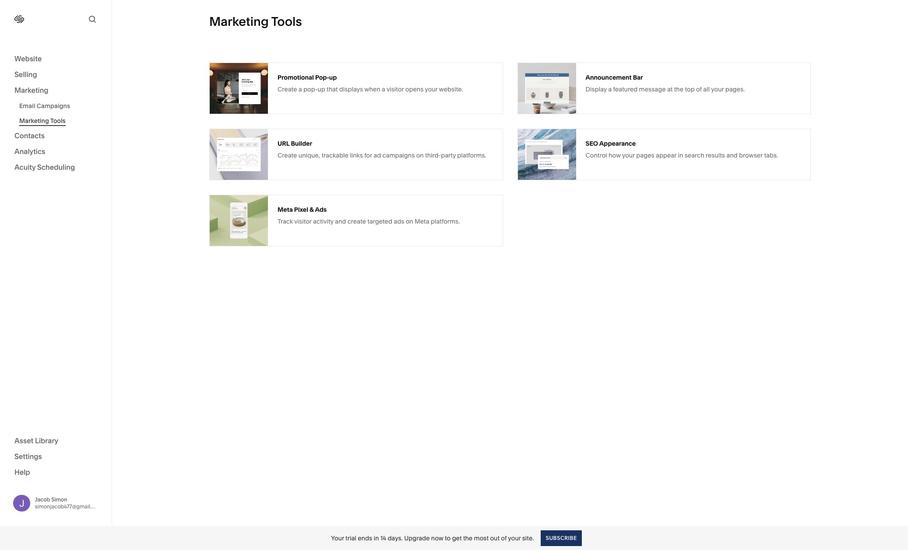 Task type: describe. For each thing, give the bounding box(es) containing it.
pop-
[[304, 85, 318, 93]]

seo
[[586, 139, 598, 147]]

and inside seo appearance control how your pages appear in search results and browser tabs.
[[727, 151, 738, 159]]

contacts link
[[14, 131, 97, 141]]

control
[[586, 151, 607, 159]]

acuity scheduling
[[14, 163, 75, 172]]

marketing link
[[14, 85, 97, 96]]

visitor inside meta pixel & ads track visitor activity and create targeted ads on meta platforms.
[[294, 217, 312, 225]]

acuity scheduling link
[[14, 162, 97, 173]]

for
[[364, 151, 372, 159]]

upgrade
[[404, 535, 430, 542]]

now
[[431, 535, 444, 542]]

your inside promotional pop-up create a pop-up that displays when a visitor opens your website.
[[425, 85, 438, 93]]

help
[[14, 468, 30, 477]]

website
[[14, 54, 42, 63]]

selling link
[[14, 70, 97, 80]]

search
[[685, 151, 704, 159]]

promotional
[[278, 73, 314, 81]]

the inside announcement bar display a featured message at the top of all your pages.
[[674, 85, 684, 93]]

display
[[586, 85, 607, 93]]

help link
[[14, 468, 30, 477]]

marketing tools link
[[19, 113, 102, 128]]

email campaigns link
[[19, 99, 102, 113]]

simon
[[51, 497, 67, 503]]

create
[[348, 217, 366, 225]]

pop-
[[315, 73, 329, 81]]

pages
[[636, 151, 655, 159]]

ends
[[358, 535, 372, 542]]

ads
[[315, 206, 327, 214]]

1 horizontal spatial tools
[[271, 14, 302, 29]]

email campaigns
[[19, 102, 70, 110]]

1 horizontal spatial marketing tools
[[209, 14, 302, 29]]

analytics link
[[14, 147, 97, 157]]

your inside announcement bar display a featured message at the top of all your pages.
[[711, 85, 724, 93]]

1 vertical spatial up
[[318, 85, 325, 93]]

most
[[474, 535, 489, 542]]

unique,
[[299, 151, 320, 159]]

1 vertical spatial in
[[374, 535, 379, 542]]

pages.
[[726, 85, 745, 93]]

create inside url builder create unique, trackable links for ad campaigns on third-party platforms.
[[278, 151, 297, 159]]

tabs.
[[764, 151, 778, 159]]

url builder create unique, trackable links for ad campaigns on third-party platforms.
[[278, 139, 486, 159]]

appear
[[656, 151, 677, 159]]

to
[[445, 535, 451, 542]]

settings
[[14, 452, 42, 461]]

seo appearance control how your pages appear in search results and browser tabs.
[[586, 139, 778, 159]]

subscribe button
[[541, 531, 582, 546]]

acuity
[[14, 163, 36, 172]]

displays
[[339, 85, 363, 93]]

1 vertical spatial marketing
[[14, 86, 48, 95]]

analytics
[[14, 147, 45, 156]]

platforms. inside url builder create unique, trackable links for ad campaigns on third-party platforms.
[[457, 151, 486, 159]]

days.
[[388, 535, 403, 542]]

meta pixel & ads track visitor activity and create targeted ads on meta platforms.
[[278, 206, 460, 225]]

scheduling
[[37, 163, 75, 172]]

asset
[[14, 436, 33, 445]]

get
[[452, 535, 462, 542]]

out
[[490, 535, 500, 542]]

how
[[609, 151, 621, 159]]

1 vertical spatial marketing tools
[[19, 117, 66, 125]]

a inside announcement bar display a featured message at the top of all your pages.
[[608, 85, 612, 93]]

your inside seo appearance control how your pages appear in search results and browser tabs.
[[622, 151, 635, 159]]

website.
[[439, 85, 463, 93]]

activity
[[313, 217, 334, 225]]

bar
[[633, 73, 643, 81]]

top
[[685, 85, 695, 93]]



Task type: vqa. For each thing, say whether or not it's contained in the screenshot.


Task type: locate. For each thing, give the bounding box(es) containing it.
0 vertical spatial meta
[[278, 206, 293, 214]]

3 a from the left
[[608, 85, 612, 93]]

14
[[380, 535, 386, 542]]

up up 'that'
[[329, 73, 337, 81]]

message
[[639, 85, 666, 93]]

ad
[[374, 151, 381, 159]]

0 horizontal spatial and
[[335, 217, 346, 225]]

2 create from the top
[[278, 151, 297, 159]]

1 horizontal spatial meta
[[415, 217, 430, 225]]

and inside meta pixel & ads track visitor activity and create targeted ads on meta platforms.
[[335, 217, 346, 225]]

meta right ads in the top of the page
[[415, 217, 430, 225]]

on left third-
[[416, 151, 424, 159]]

on right ads in the top of the page
[[406, 217, 413, 225]]

1 horizontal spatial up
[[329, 73, 337, 81]]

1 horizontal spatial on
[[416, 151, 424, 159]]

on
[[416, 151, 424, 159], [406, 217, 413, 225]]

on inside meta pixel & ads track visitor activity and create targeted ads on meta platforms.
[[406, 217, 413, 225]]

and right results
[[727, 151, 738, 159]]

your trial ends in 14 days. upgrade now to get the most out of your site.
[[331, 535, 534, 542]]

0 vertical spatial and
[[727, 151, 738, 159]]

1 vertical spatial create
[[278, 151, 297, 159]]

0 vertical spatial platforms.
[[457, 151, 486, 159]]

results
[[706, 151, 725, 159]]

in inside seo appearance control how your pages appear in search results and browser tabs.
[[678, 151, 683, 159]]

0 vertical spatial up
[[329, 73, 337, 81]]

0 horizontal spatial tools
[[50, 117, 66, 125]]

the
[[674, 85, 684, 93], [463, 535, 473, 542]]

asset library
[[14, 436, 58, 445]]

contacts
[[14, 131, 45, 140]]

meta up track
[[278, 206, 293, 214]]

visitor inside promotional pop-up create a pop-up that displays when a visitor opens your website.
[[387, 85, 404, 93]]

settings link
[[14, 452, 97, 462]]

1 vertical spatial platforms.
[[431, 217, 460, 225]]

announcement bar display a featured message at the top of all your pages.
[[586, 73, 745, 93]]

0 vertical spatial tools
[[271, 14, 302, 29]]

all
[[703, 85, 710, 93]]

visitor left the opens
[[387, 85, 404, 93]]

0 horizontal spatial a
[[299, 85, 302, 93]]

create inside promotional pop-up create a pop-up that displays when a visitor opens your website.
[[278, 85, 297, 93]]

0 horizontal spatial marketing tools
[[19, 117, 66, 125]]

0 vertical spatial on
[[416, 151, 424, 159]]

simonjacob477@gmail.com
[[35, 504, 102, 510]]

0 vertical spatial create
[[278, 85, 297, 93]]

1 horizontal spatial a
[[382, 85, 385, 93]]

on inside url builder create unique, trackable links for ad campaigns on third-party platforms.
[[416, 151, 424, 159]]

appearance
[[600, 139, 636, 147]]

1 horizontal spatial visitor
[[387, 85, 404, 93]]

pixel
[[294, 206, 308, 214]]

2 horizontal spatial a
[[608, 85, 612, 93]]

trackable
[[322, 151, 349, 159]]

subscribe
[[546, 535, 577, 542]]

0 vertical spatial visitor
[[387, 85, 404, 93]]

0 vertical spatial marketing
[[209, 14, 269, 29]]

your left site.
[[508, 535, 521, 542]]

selling
[[14, 70, 37, 79]]

library
[[35, 436, 58, 445]]

1 vertical spatial meta
[[415, 217, 430, 225]]

ads
[[394, 217, 404, 225]]

0 vertical spatial in
[[678, 151, 683, 159]]

your right the opens
[[425, 85, 438, 93]]

0 horizontal spatial in
[[374, 535, 379, 542]]

of left all
[[696, 85, 702, 93]]

links
[[350, 151, 363, 159]]

trial
[[346, 535, 356, 542]]

promotional pop-up create a pop-up that displays when a visitor opens your website.
[[278, 73, 463, 93]]

1 create from the top
[[278, 85, 297, 93]]

0 horizontal spatial visitor
[[294, 217, 312, 225]]

at
[[667, 85, 673, 93]]

0 horizontal spatial up
[[318, 85, 325, 93]]

meta
[[278, 206, 293, 214], [415, 217, 430, 225]]

visitor down pixel
[[294, 217, 312, 225]]

featured
[[613, 85, 638, 93]]

&
[[310, 206, 314, 214]]

1 vertical spatial on
[[406, 217, 413, 225]]

visitor
[[387, 85, 404, 93], [294, 217, 312, 225]]

the right get
[[463, 535, 473, 542]]

of inside announcement bar display a featured message at the top of all your pages.
[[696, 85, 702, 93]]

email
[[19, 102, 35, 110]]

when
[[365, 85, 380, 93]]

opens
[[405, 85, 424, 93]]

website link
[[14, 54, 97, 64]]

up left 'that'
[[318, 85, 325, 93]]

create down promotional
[[278, 85, 297, 93]]

up
[[329, 73, 337, 81], [318, 85, 325, 93]]

0 horizontal spatial the
[[463, 535, 473, 542]]

your
[[331, 535, 344, 542]]

jacob
[[35, 497, 50, 503]]

builder
[[291, 139, 312, 147]]

0 vertical spatial of
[[696, 85, 702, 93]]

a down announcement on the top
[[608, 85, 612, 93]]

create
[[278, 85, 297, 93], [278, 151, 297, 159]]

0 vertical spatial the
[[674, 85, 684, 93]]

campaigns
[[383, 151, 415, 159]]

2 vertical spatial marketing
[[19, 117, 49, 125]]

and
[[727, 151, 738, 159], [335, 217, 346, 225]]

asset library link
[[14, 436, 97, 447]]

in left search
[[678, 151, 683, 159]]

1 vertical spatial and
[[335, 217, 346, 225]]

a left pop-
[[299, 85, 302, 93]]

url
[[278, 139, 290, 147]]

platforms.
[[457, 151, 486, 159], [431, 217, 460, 225]]

party
[[441, 151, 456, 159]]

1 horizontal spatial of
[[696, 85, 702, 93]]

0 horizontal spatial on
[[406, 217, 413, 225]]

1 vertical spatial the
[[463, 535, 473, 542]]

0 vertical spatial marketing tools
[[209, 14, 302, 29]]

1 vertical spatial tools
[[50, 117, 66, 125]]

browser
[[739, 151, 763, 159]]

jacob simon simonjacob477@gmail.com
[[35, 497, 102, 510]]

and left create
[[335, 217, 346, 225]]

the right the at on the top of the page
[[674, 85, 684, 93]]

tools
[[271, 14, 302, 29], [50, 117, 66, 125]]

site.
[[522, 535, 534, 542]]

1 vertical spatial of
[[501, 535, 507, 542]]

0 horizontal spatial meta
[[278, 206, 293, 214]]

track
[[278, 217, 293, 225]]

1 horizontal spatial in
[[678, 151, 683, 159]]

your
[[425, 85, 438, 93], [711, 85, 724, 93], [622, 151, 635, 159], [508, 535, 521, 542]]

that
[[327, 85, 338, 93]]

1 horizontal spatial the
[[674, 85, 684, 93]]

0 horizontal spatial of
[[501, 535, 507, 542]]

in left 14
[[374, 535, 379, 542]]

1 a from the left
[[299, 85, 302, 93]]

campaigns
[[37, 102, 70, 110]]

targeted
[[368, 217, 392, 225]]

your right all
[[711, 85, 724, 93]]

marketing tools
[[209, 14, 302, 29], [19, 117, 66, 125]]

a right when
[[382, 85, 385, 93]]

2 a from the left
[[382, 85, 385, 93]]

in
[[678, 151, 683, 159], [374, 535, 379, 542]]

third-
[[425, 151, 441, 159]]

1 vertical spatial visitor
[[294, 217, 312, 225]]

of right out
[[501, 535, 507, 542]]

1 horizontal spatial and
[[727, 151, 738, 159]]

your right how
[[622, 151, 635, 159]]

create down 'url'
[[278, 151, 297, 159]]

platforms. inside meta pixel & ads track visitor activity and create targeted ads on meta platforms.
[[431, 217, 460, 225]]

announcement
[[586, 73, 632, 81]]



